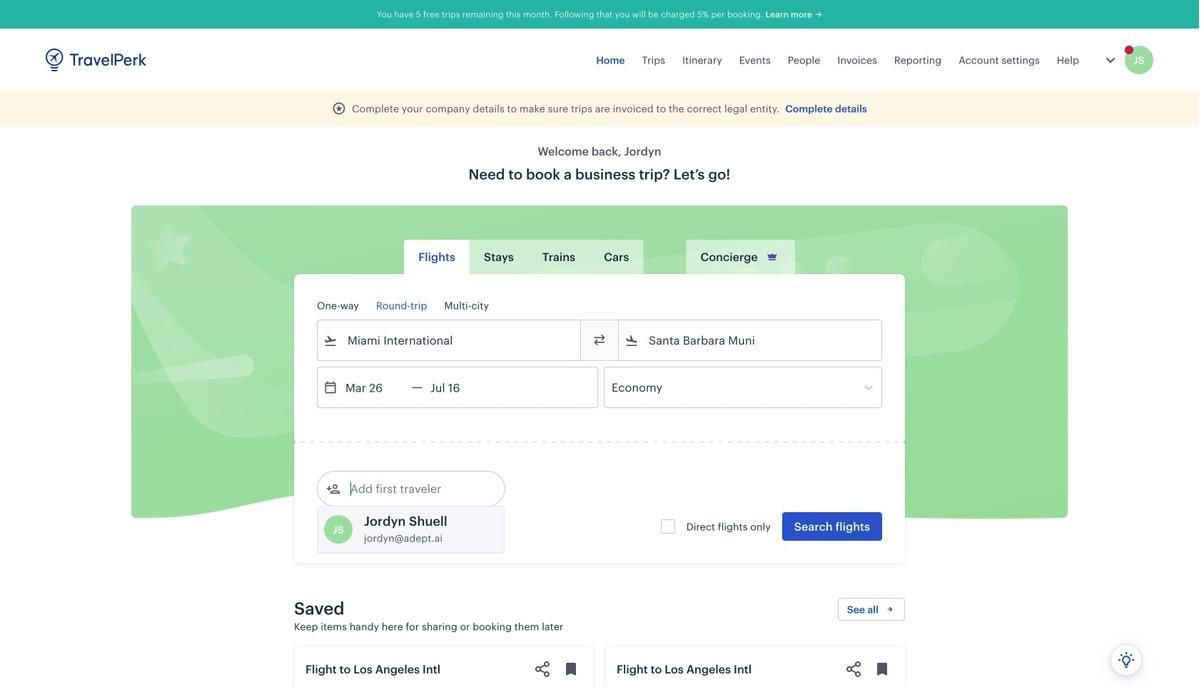 Task type: locate. For each thing, give the bounding box(es) containing it.
Add first traveler search field
[[341, 478, 489, 501]]

Return text field
[[423, 368, 497, 408]]



Task type: describe. For each thing, give the bounding box(es) containing it.
Depart text field
[[338, 368, 412, 408]]

From search field
[[338, 329, 562, 352]]

To search field
[[639, 329, 863, 352]]



